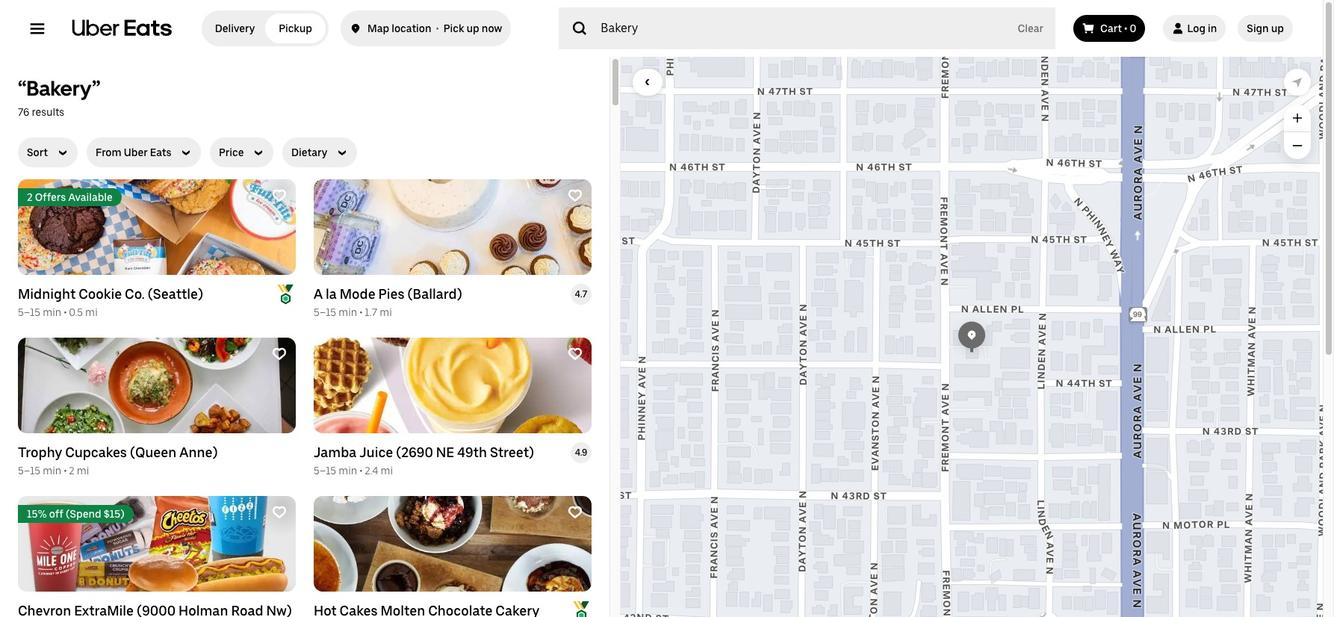 Task type: locate. For each thing, give the bounding box(es) containing it.
0 horizontal spatial up
[[467, 22, 480, 34]]

price button
[[210, 138, 274, 167]]

2 up from the left
[[1272, 22, 1285, 34]]

deliver to image
[[350, 19, 362, 37]]

pick
[[444, 22, 464, 34]]

log in
[[1188, 22, 1218, 34]]

from uber eats
[[96, 146, 171, 158]]

map element
[[621, 57, 1324, 617]]

up right sign
[[1272, 22, 1285, 34]]

0 vertical spatial add to favorites image
[[568, 188, 583, 203]]

• left pick
[[436, 22, 439, 34]]

map location • pick up now
[[368, 22, 502, 34]]

•
[[436, 22, 439, 34], [1125, 22, 1128, 34]]

• left 0 at the right top of page
[[1125, 22, 1128, 34]]

1 • from the left
[[436, 22, 439, 34]]

dietary
[[291, 146, 327, 158]]

price
[[219, 146, 244, 158]]

add to favorites image
[[272, 188, 287, 203], [272, 347, 287, 362], [272, 505, 287, 520], [568, 505, 583, 520]]

pickup
[[279, 22, 312, 34]]

dietary button
[[283, 138, 357, 167]]

0 horizontal spatial •
[[436, 22, 439, 34]]

in
[[1208, 22, 1218, 34]]

"bakery" 76 results
[[18, 75, 101, 118]]

Delivery radio
[[205, 13, 265, 43]]

from uber eats button
[[87, 138, 201, 167]]

cart
[[1101, 22, 1123, 34]]

uber eats home image
[[72, 19, 172, 37]]

now
[[482, 22, 502, 34]]

location
[[392, 22, 432, 34]]

map
[[368, 22, 389, 34]]

sign
[[1248, 22, 1270, 34]]

Pickup radio
[[265, 13, 326, 43]]

Search for restaurant or cuisine search field
[[559, 7, 1056, 49]]

up left now
[[467, 22, 480, 34]]

1 horizontal spatial •
[[1125, 22, 1128, 34]]

up
[[467, 22, 480, 34], [1272, 22, 1285, 34]]

add to favorites image
[[568, 188, 583, 203], [568, 347, 583, 362]]

0
[[1130, 22, 1137, 34]]

1 vertical spatial add to favorites image
[[568, 347, 583, 362]]

log
[[1188, 22, 1206, 34]]

1 horizontal spatial up
[[1272, 22, 1285, 34]]



Task type: describe. For each thing, give the bounding box(es) containing it.
from
[[96, 146, 122, 158]]

76
[[18, 106, 29, 118]]

clear button
[[1018, 13, 1044, 43]]

cart • 0
[[1101, 22, 1137, 34]]

1 add to favorites image from the top
[[568, 188, 583, 203]]

delivery
[[215, 22, 255, 34]]

What are you craving? text field
[[601, 13, 1012, 43]]

sort button
[[18, 138, 78, 167]]

sign up link
[[1239, 15, 1294, 42]]

uber
[[124, 146, 148, 158]]

1 up from the left
[[467, 22, 480, 34]]

"bakery"
[[18, 75, 101, 101]]

2 add to favorites image from the top
[[568, 347, 583, 362]]

results
[[32, 106, 64, 118]]

eats
[[150, 146, 171, 158]]

sign up
[[1248, 22, 1285, 34]]

2 • from the left
[[1125, 22, 1128, 34]]

main navigation menu image
[[30, 21, 45, 36]]

log in link
[[1164, 15, 1227, 42]]

sort
[[27, 146, 48, 158]]

clear
[[1018, 22, 1044, 34]]



Task type: vqa. For each thing, say whether or not it's contained in the screenshot.
"Food, groceries, drinks, etc" Text Field
no



